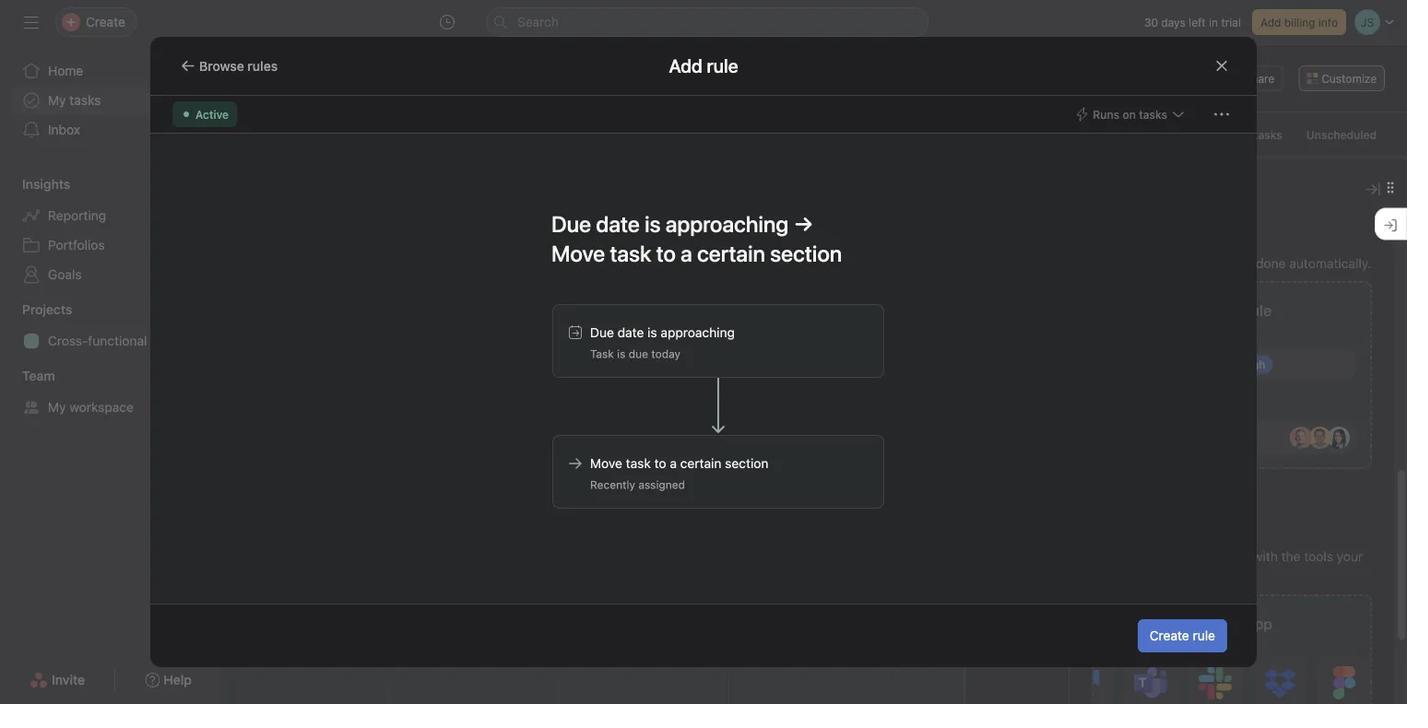 Task type: locate. For each thing, give the bounding box(es) containing it.
home link
[[11, 56, 210, 86]]

down arrow image
[[712, 378, 725, 433]]

1 vertical spatial to
[[654, 456, 666, 471]]

cross-
[[48, 333, 88, 349]]

share
[[1245, 72, 1275, 85]]

0 horizontal spatial the
[[1156, 570, 1176, 585]]

list
[[302, 87, 325, 102]]

runs on tasks
[[1093, 108, 1167, 121]]

add task
[[267, 128, 312, 141], [625, 301, 679, 316], [794, 301, 848, 316]]

2 horizontal spatial rule
[[1246, 302, 1272, 320]]

board link
[[347, 87, 383, 112]]

calendar link
[[405, 87, 460, 112]]

0 vertical spatial to
[[1156, 256, 1168, 272]]

rule down done
[[1246, 302, 1272, 320]]

reporting
[[48, 208, 106, 223]]

projects element
[[0, 293, 221, 360]]

in
[[1209, 16, 1218, 29]]

my for my workspace
[[48, 400, 66, 415]]

my down team on the bottom of the page
[[48, 400, 66, 415]]

files
[[482, 87, 510, 102]]

your right the 'tools'
[[1337, 550, 1363, 565]]

reporting link
[[11, 201, 210, 231]]

1 horizontal spatial tasks
[[1139, 108, 1167, 121]]

0 vertical spatial a
[[1119, 256, 1126, 272]]

sat 21
[[1253, 167, 1275, 211]]

2 horizontal spatial add task button
[[737, 292, 891, 326]]

left
[[1189, 16, 1206, 29]]

sat
[[1253, 167, 1275, 180]]

info
[[1319, 16, 1338, 29]]

share button
[[1222, 65, 1283, 91]]

2 my from the top
[[48, 400, 66, 415]]

tools
[[1304, 550, 1333, 565]]

1 vertical spatial rule
[[1246, 302, 1272, 320]]

billing
[[1284, 16, 1315, 29]]

my workspace
[[48, 400, 134, 415]]

files link
[[482, 87, 510, 112]]

is left due
[[617, 348, 626, 361]]

the down integrated
[[1156, 570, 1176, 585]]

board
[[347, 87, 383, 102]]

global element
[[0, 45, 221, 156]]

tasks down home
[[69, 93, 101, 108]]

0 horizontal spatial rule
[[1130, 256, 1152, 272]]

a left get
[[1119, 256, 1126, 272]]

the
[[1281, 550, 1301, 565], [1156, 570, 1176, 585]]

get
[[1171, 256, 1191, 272]]

next week image
[[470, 127, 485, 142]]

build
[[1092, 550, 1122, 565]]

add app button
[[1092, 595, 1372, 705]]

0 vertical spatial the
[[1281, 550, 1301, 565]]

30 days left in trial
[[1144, 16, 1241, 29]]

goals
[[48, 267, 82, 282]]

tasks right on
[[1139, 108, 1167, 121]]

to left get
[[1156, 256, 1168, 272]]

the right with
[[1281, 550, 1301, 565]]

0 vertical spatial my
[[48, 93, 66, 108]]

js
[[257, 70, 274, 87]]

goals link
[[11, 260, 210, 290]]

approaching
[[661, 325, 735, 340]]

create
[[1150, 628, 1189, 644]]

team
[[22, 368, 55, 384]]

0 horizontal spatial tasks
[[69, 93, 101, 108]]

0 vertical spatial your
[[1194, 256, 1220, 272]]

is right date
[[648, 325, 657, 340]]

0 horizontal spatial a
[[670, 456, 677, 471]]

my
[[48, 93, 66, 108], [48, 400, 66, 415]]

due
[[590, 325, 614, 340]]

2 vertical spatial rule
[[1193, 628, 1215, 644]]

browse rules
[[199, 58, 278, 73]]

1 horizontal spatial rule
[[1193, 628, 1215, 644]]

1 horizontal spatial your
[[1337, 550, 1363, 565]]

integrated
[[1125, 550, 1186, 565]]

my inside teams element
[[48, 400, 66, 415]]

30
[[1144, 16, 1158, 29]]

team button
[[0, 367, 55, 385]]

1 vertical spatial your
[[1337, 550, 1363, 565]]

1 my from the top
[[48, 93, 66, 108]]

task
[[290, 128, 312, 141], [653, 301, 679, 316], [822, 301, 848, 316], [626, 456, 651, 471]]

rule right create
[[1193, 628, 1215, 644]]

high
[[1241, 359, 1266, 372]]

uses
[[1125, 570, 1153, 585]]

add rule
[[1214, 302, 1272, 320]]

your
[[1194, 256, 1220, 272], [1337, 550, 1363, 565]]

my up inbox on the left
[[48, 93, 66, 108]]

your right get
[[1194, 256, 1220, 272]]

to up assigned
[[654, 456, 666, 471]]

cross-functional project plan link
[[11, 326, 221, 356]]

tasks inside dropdown button
[[1139, 108, 1167, 121]]

0 vertical spatial is
[[648, 325, 657, 340]]

1 vertical spatial my
[[48, 400, 66, 415]]

rule
[[1130, 256, 1152, 272], [1246, 302, 1272, 320], [1193, 628, 1215, 644]]

today button
[[380, 122, 427, 148]]

my inside 'my tasks' "link"
[[48, 93, 66, 108]]

1 horizontal spatial the
[[1281, 550, 1301, 565]]

0 vertical spatial rule
[[1130, 256, 1152, 272]]

0 horizontal spatial is
[[617, 348, 626, 361]]

hide sidebar image
[[24, 15, 39, 30]]

invite
[[52, 673, 85, 688]]

tasks
[[69, 93, 101, 108], [1139, 108, 1167, 121]]

Add a name for this rule text field
[[539, 203, 884, 275]]

to
[[1156, 256, 1168, 272], [654, 456, 666, 471]]

build integrated workflows with the tools your team uses the most.
[[1092, 550, 1363, 585]]

move task to a certain section
[[590, 456, 769, 471]]

add billing info button
[[1252, 9, 1346, 35]]

a
[[1119, 256, 1126, 272], [670, 456, 677, 471]]

add task button
[[243, 122, 321, 148], [568, 292, 721, 326], [737, 292, 891, 326]]

rule left get
[[1130, 256, 1152, 272]]

rule inside button
[[1193, 628, 1215, 644]]

a up assigned
[[670, 456, 677, 471]]

most.
[[1179, 570, 1213, 585]]

1 horizontal spatial a
[[1119, 256, 1126, 272]]

recently
[[590, 479, 635, 492]]

1 vertical spatial a
[[670, 456, 677, 471]]

previous week image
[[440, 127, 455, 142]]

tasks inside "link"
[[69, 93, 101, 108]]

invite button
[[18, 664, 97, 697]]

customize
[[1322, 72, 1377, 85]]

1 horizontal spatial add task
[[625, 301, 679, 316]]

1 horizontal spatial add task button
[[568, 292, 721, 326]]

0 horizontal spatial your
[[1194, 256, 1220, 272]]

inbox
[[48, 122, 80, 137]]

1 vertical spatial the
[[1156, 570, 1176, 585]]

is
[[648, 325, 657, 340], [617, 348, 626, 361]]



Task type: describe. For each thing, give the bounding box(es) containing it.
0 horizontal spatial to
[[654, 456, 666, 471]]

0 horizontal spatial add task
[[267, 128, 312, 141]]

create rule
[[1150, 628, 1215, 644]]

certain
[[680, 456, 722, 471]]

projects
[[22, 302, 72, 317]]

section
[[725, 456, 769, 471]]

today
[[651, 348, 681, 361]]

insights
[[22, 177, 70, 192]]

task
[[590, 348, 614, 361]]

days
[[1161, 16, 1186, 29]]

automatically.
[[1289, 256, 1371, 272]]

my workspace link
[[11, 393, 210, 422]]

done
[[1256, 256, 1286, 272]]

today
[[388, 128, 419, 141]]

active
[[195, 108, 229, 121]]

runs
[[1093, 108, 1120, 121]]

move
[[590, 456, 622, 471]]

cross-functional project plan
[[48, 333, 221, 349]]

date
[[618, 325, 644, 340]]

rule for add rule
[[1246, 302, 1272, 320]]

active button
[[172, 101, 237, 127]]

portfolios
[[48, 237, 105, 253]]

0 horizontal spatial add task button
[[243, 122, 321, 148]]

task is due today
[[590, 348, 681, 361]]

1 horizontal spatial is
[[648, 325, 657, 340]]

search button
[[486, 7, 929, 37]]

trial
[[1221, 16, 1241, 29]]

search
[[517, 14, 559, 30]]

browse rules button
[[172, 53, 286, 79]]

projects button
[[0, 301, 72, 319]]

assigned
[[638, 479, 685, 492]]

teams element
[[0, 360, 221, 426]]

plan
[[196, 333, 221, 349]]

your inside build integrated workflows with the tools your team uses the most.
[[1337, 550, 1363, 565]]

my tasks link
[[11, 86, 210, 115]]

insights button
[[0, 175, 70, 194]]

due date is approaching
[[590, 325, 735, 340]]

portfolios link
[[11, 231, 210, 260]]

add app
[[1214, 616, 1273, 634]]

october 2023
[[497, 124, 611, 145]]

my for my tasks
[[48, 93, 66, 108]]

search list box
[[486, 7, 929, 37]]

2 horizontal spatial add task
[[794, 301, 848, 316]]

customize button
[[1299, 65, 1385, 91]]

runs on tasks button
[[1066, 101, 1194, 127]]

work
[[1224, 256, 1253, 272]]

inbox link
[[11, 115, 210, 145]]

1 vertical spatial is
[[617, 348, 626, 361]]

workspace
[[69, 400, 134, 415]]

close details image
[[1366, 182, 1380, 197]]

add billing info
[[1261, 16, 1338, 29]]

october
[[497, 124, 564, 145]]

recently assigned
[[590, 479, 685, 492]]

app
[[1245, 616, 1273, 634]]

calendar
[[405, 87, 460, 102]]

on
[[1123, 108, 1136, 121]]

workflows
[[1190, 550, 1250, 565]]

due
[[629, 348, 648, 361]]

project
[[151, 333, 192, 349]]

21
[[1253, 189, 1271, 211]]

close this dialog image
[[1214, 59, 1229, 73]]

create rule button
[[1138, 620, 1227, 653]]

2023
[[568, 124, 611, 145]]

rule for create rule
[[1193, 628, 1215, 644]]

team
[[1092, 570, 1122, 585]]

list link
[[302, 87, 325, 112]]

insights element
[[0, 168, 221, 293]]

my tasks
[[48, 93, 101, 108]]

add a rule to get your work done automatically.
[[1092, 256, 1371, 272]]

functional
[[88, 333, 147, 349]]

add rule
[[669, 55, 738, 77]]

1 horizontal spatial to
[[1156, 256, 1168, 272]]

with
[[1253, 550, 1278, 565]]

js button
[[243, 56, 288, 101]]



Task type: vqa. For each thing, say whether or not it's contained in the screenshot.
topmost FY23
no



